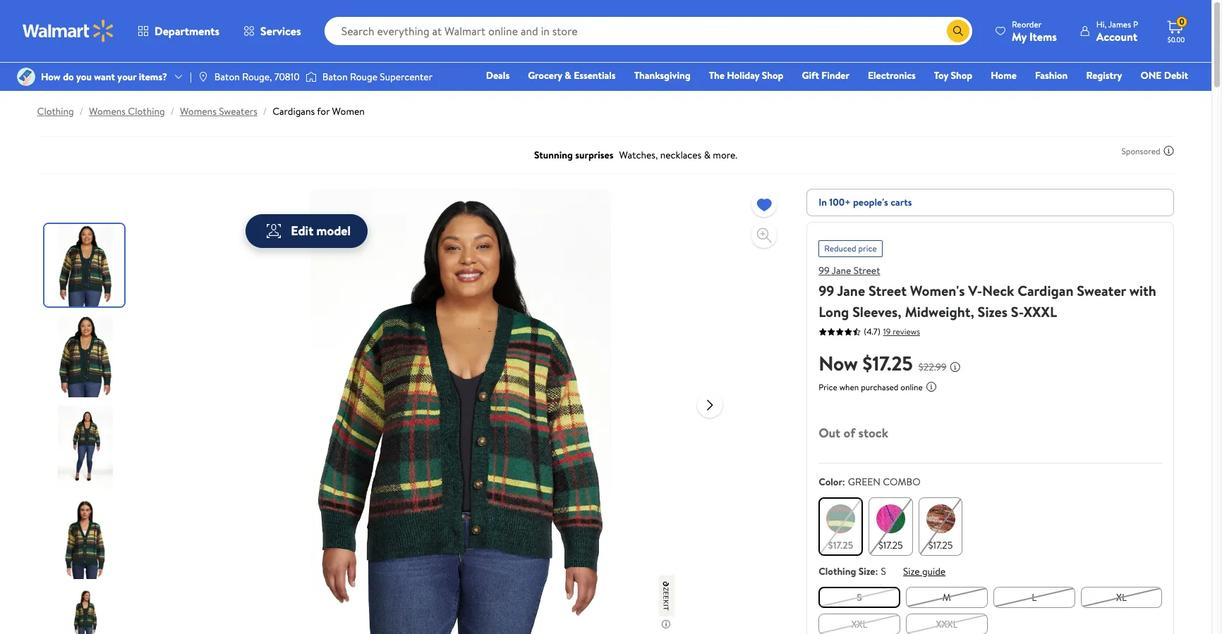Task type: describe. For each thing, give the bounding box(es) containing it.
sweater
[[1077, 282, 1126, 301]]

&
[[565, 68, 571, 83]]

1 horizontal spatial clothing
[[128, 104, 165, 119]]

2 shop from the left
[[951, 68, 972, 83]]

Search search field
[[324, 17, 972, 45]]

size guide button
[[903, 565, 946, 579]]

cardigan
[[1018, 282, 1073, 301]]

thanksgiving
[[634, 68, 690, 83]]

cardigans for women link
[[272, 104, 365, 119]]

one debit walmart+
[[1140, 68, 1188, 102]]

walmart+
[[1146, 88, 1188, 102]]

now
[[819, 350, 858, 377]]

99 jane street women's v-neck cardigan sweater with long sleeves, midweight, sizes s-xxxl - image 2 of 8 image
[[44, 315, 127, 398]]

womens clothing link
[[89, 104, 165, 119]]

99 jane street women's v-neck cardigan sweater with long sleeves, midweight, sizes s-xxxl - image 4 of 8 image
[[44, 497, 127, 580]]

reorder my items
[[1012, 18, 1057, 44]]

zoom image modal image
[[756, 227, 773, 244]]

purchased
[[861, 382, 898, 394]]

items
[[1029, 29, 1057, 44]]

guide
[[922, 565, 946, 579]]

holiday
[[727, 68, 759, 83]]

19
[[883, 326, 891, 338]]

0 vertical spatial jane
[[832, 264, 851, 278]]

baton for baton rouge, 70810
[[214, 70, 240, 84]]

(4.7)
[[864, 326, 880, 338]]

s inside button
[[857, 591, 862, 605]]

price when purchased online
[[819, 382, 923, 394]]

online
[[900, 382, 923, 394]]

deals link
[[480, 68, 516, 83]]

james
[[1108, 18, 1131, 30]]

sleeves,
[[852, 303, 901, 322]]

99 jane street women's v-neck cardigan sweater with long sleeves, midweight, sizes s-xxxl - image 5 of 8 image
[[44, 588, 127, 635]]

2 womens from the left
[[180, 104, 216, 119]]

color
[[819, 476, 842, 490]]

next media item image
[[702, 397, 718, 414]]

xxxl inside the 99 jane street 99 jane street women's v-neck cardigan sweater with long sleeves, midweight, sizes s-xxxl
[[1024, 303, 1057, 322]]

departments button
[[126, 14, 231, 48]]

(4.7) 19 reviews
[[864, 326, 920, 338]]

99 jane street women's v-neck cardigan sweater with long sleeves, midweight, sizes s-xxxl - image 3 of 8 image
[[44, 406, 127, 489]]

how
[[41, 70, 61, 84]]

in 100+ people's carts
[[819, 195, 912, 210]]

when
[[839, 382, 859, 394]]

grocery
[[528, 68, 562, 83]]

l button
[[993, 588, 1075, 609]]

rouge
[[350, 70, 377, 84]]

gift
[[802, 68, 819, 83]]

essentials
[[574, 68, 616, 83]]

Walmart Site-Wide search field
[[324, 17, 972, 45]]

toy shop
[[934, 68, 972, 83]]

finder
[[821, 68, 849, 83]]

one
[[1140, 68, 1162, 83]]

registry link
[[1080, 68, 1128, 83]]

clothing size : s
[[819, 565, 886, 579]]

99 jane street women's v-neck cardigan sweater with long sleeves, midweight, sizes s-xxxl image
[[234, 189, 686, 635]]

baton rouge supercenter
[[322, 70, 433, 84]]

debit
[[1164, 68, 1188, 83]]

price
[[858, 243, 877, 255]]

departments
[[155, 23, 219, 39]]

deals
[[486, 68, 510, 83]]

 image for baton rouge supercenter
[[305, 70, 317, 84]]

women
[[332, 104, 365, 119]]

xxxl inside button
[[936, 618, 958, 632]]

1 size from the left
[[858, 565, 875, 579]]

1 $17.25 button from the left
[[819, 498, 863, 557]]

1 vertical spatial street
[[868, 282, 907, 301]]

sweaters
[[219, 104, 257, 119]]

clothing / womens clothing / womens sweaters / cardigans for women
[[37, 104, 365, 119]]

reduced
[[824, 243, 856, 255]]

reviews
[[893, 326, 920, 338]]

cardigans
[[272, 104, 315, 119]]

walmart+ link
[[1140, 87, 1195, 103]]

v-
[[968, 282, 982, 301]]

fashion link
[[1029, 68, 1074, 83]]

out
[[819, 425, 840, 442]]

long
[[819, 303, 849, 322]]

color list
[[816, 495, 1165, 560]]

$22.99
[[918, 361, 947, 375]]

xl button
[[1081, 588, 1162, 609]]

midweight,
[[905, 303, 974, 322]]

clothing for clothing size : s
[[819, 565, 856, 579]]

the
[[709, 68, 724, 83]]

grocery & essentials link
[[522, 68, 622, 83]]

sponsored
[[1122, 145, 1160, 157]]

model
[[316, 222, 351, 240]]

now $17.25
[[819, 350, 913, 377]]

 image for baton rouge, 70810
[[197, 71, 209, 83]]

99 jane street link
[[819, 264, 880, 278]]

the holiday shop link
[[702, 68, 790, 83]]

services
[[260, 23, 301, 39]]

in
[[819, 195, 827, 210]]

3 $17.25 button from the left
[[918, 498, 963, 557]]

how do you want your items?
[[41, 70, 167, 84]]

0 vertical spatial street
[[854, 264, 880, 278]]



Task type: vqa. For each thing, say whether or not it's contained in the screenshot.
a
no



Task type: locate. For each thing, give the bounding box(es) containing it.
the holiday shop
[[709, 68, 784, 83]]

2 / from the left
[[170, 104, 174, 119]]

jane down 99 jane street link at the top of the page
[[837, 282, 865, 301]]

0 horizontal spatial size
[[858, 565, 875, 579]]

: up s button
[[875, 565, 878, 579]]

2 horizontal spatial /
[[263, 104, 267, 119]]

zeekit tooltip image
[[659, 573, 675, 629]]

0 vertical spatial s
[[881, 565, 886, 579]]

gift finder
[[802, 68, 849, 83]]

clothing size list
[[816, 585, 1165, 635]]

2 horizontal spatial  image
[[305, 70, 317, 84]]

1 vertical spatial jane
[[837, 282, 865, 301]]

2 99 from the top
[[819, 282, 834, 301]]

1 vertical spatial xxxl
[[936, 618, 958, 632]]

edit model button
[[246, 214, 368, 248]]

jane down reduced on the top right of the page
[[832, 264, 851, 278]]

0 vertical spatial :
[[842, 476, 845, 490]]

xxxl
[[1024, 303, 1057, 322], [936, 618, 958, 632]]

$0.00
[[1168, 35, 1185, 44]]

size guide
[[903, 565, 946, 579]]

0 $0.00
[[1168, 16, 1185, 44]]

1 / from the left
[[80, 104, 83, 119]]

1 horizontal spatial xxxl
[[1024, 303, 1057, 322]]

price
[[819, 382, 837, 394]]

1 horizontal spatial /
[[170, 104, 174, 119]]

0 horizontal spatial s
[[857, 591, 862, 605]]

reorder
[[1012, 18, 1042, 30]]

shop
[[762, 68, 784, 83], [951, 68, 972, 83]]

electronics
[[868, 68, 916, 83]]

shop right toy
[[951, 68, 972, 83]]

s-
[[1011, 303, 1024, 322]]

99 up long
[[819, 282, 834, 301]]

edit
[[291, 222, 313, 240]]

ad disclaimer and feedback for skylinedisplayad image
[[1163, 145, 1174, 157]]

1 horizontal spatial shop
[[951, 68, 972, 83]]

1 horizontal spatial :
[[875, 565, 878, 579]]

people's
[[853, 195, 888, 210]]

hi,
[[1096, 18, 1107, 30]]

xxxl button
[[906, 615, 988, 635]]

thanksgiving link
[[628, 68, 697, 83]]

rouge,
[[242, 70, 272, 84]]

baton
[[214, 70, 240, 84], [322, 70, 348, 84]]

clothing down items?
[[128, 104, 165, 119]]

home
[[991, 68, 1017, 83]]

legal information image
[[926, 382, 937, 393]]

1 baton from the left
[[214, 70, 240, 84]]

0 vertical spatial 99
[[819, 264, 830, 278]]

 image left how
[[17, 68, 35, 86]]

s up xxl button
[[857, 591, 862, 605]]

with
[[1129, 282, 1156, 301]]

0 horizontal spatial :
[[842, 476, 845, 490]]

0 horizontal spatial baton
[[214, 70, 240, 84]]

1 vertical spatial s
[[857, 591, 862, 605]]

: left green
[[842, 476, 845, 490]]

sizes
[[978, 303, 1007, 322]]

2 horizontal spatial $17.25 button
[[918, 498, 963, 557]]

1 womens from the left
[[89, 104, 126, 119]]

for
[[317, 104, 330, 119]]

baton for baton rouge supercenter
[[322, 70, 348, 84]]

color : green combo
[[819, 476, 921, 490]]

$17.25 button down combo
[[868, 498, 913, 557]]

0 vertical spatial xxxl
[[1024, 303, 1057, 322]]

remove from favorites list, 99 jane street women's v-neck cardigan sweater with long sleeves, midweight, sizes s-xxxl image
[[756, 196, 773, 213]]

xxxl down cardigan
[[1024, 303, 1057, 322]]

s up s button
[[881, 565, 886, 579]]

19 reviews link
[[880, 326, 920, 338]]

my
[[1012, 29, 1027, 44]]

2 $17.25 button from the left
[[868, 498, 913, 557]]

 image
[[17, 68, 35, 86], [305, 70, 317, 84], [197, 71, 209, 83]]

99 down reduced on the top right of the page
[[819, 264, 830, 278]]

99 jane street women's v-neck cardigan sweater with long sleeves, midweight, sizes s-xxxl - image 1 of 8 image
[[44, 224, 127, 307]]

account
[[1096, 29, 1137, 44]]

learn more about strikethrough prices image
[[949, 362, 961, 373]]

gift finder link
[[796, 68, 856, 83]]

2 baton from the left
[[322, 70, 348, 84]]

womens down |
[[180, 104, 216, 119]]

$17.25
[[863, 350, 913, 377], [828, 539, 853, 553], [878, 539, 903, 553], [928, 539, 953, 553]]

hi, james p account
[[1096, 18, 1138, 44]]

of
[[843, 425, 855, 442]]

s
[[881, 565, 886, 579], [857, 591, 862, 605]]

0 horizontal spatial /
[[80, 104, 83, 119]]

stock
[[858, 425, 888, 442]]

1 horizontal spatial $17.25 button
[[868, 498, 913, 557]]

walmart image
[[23, 20, 114, 42]]

/ right clothing link
[[80, 104, 83, 119]]

do
[[63, 70, 74, 84]]

1 horizontal spatial  image
[[197, 71, 209, 83]]

street up the sleeves,
[[868, 282, 907, 301]]

green
[[848, 476, 881, 490]]

/ right "sweaters"
[[263, 104, 267, 119]]

0 horizontal spatial $17.25 button
[[819, 498, 863, 557]]

/ right womens clothing link
[[170, 104, 174, 119]]

xxxl down m button
[[936, 618, 958, 632]]

street
[[854, 264, 880, 278], [868, 282, 907, 301]]

shop right the holiday
[[762, 68, 784, 83]]

100+
[[829, 195, 851, 210]]

fashion
[[1035, 68, 1068, 83]]

edit model
[[291, 222, 351, 240]]

$17.25 button up the guide
[[918, 498, 963, 557]]

women's
[[910, 282, 965, 301]]

baton rouge, 70810
[[214, 70, 300, 84]]

neck
[[982, 282, 1014, 301]]

0 horizontal spatial shop
[[762, 68, 784, 83]]

m button
[[906, 588, 988, 609]]

2 size from the left
[[903, 565, 920, 579]]

size up s button
[[858, 565, 875, 579]]

baton left rouge,
[[214, 70, 240, 84]]

womens down the want
[[89, 104, 126, 119]]

services button
[[231, 14, 313, 48]]

l
[[1032, 591, 1037, 605]]

carts
[[891, 195, 912, 210]]

1 99 from the top
[[819, 264, 830, 278]]

1 horizontal spatial size
[[903, 565, 920, 579]]

p
[[1133, 18, 1138, 30]]

0 horizontal spatial  image
[[17, 68, 35, 86]]

clothing for clothing / womens clothing / womens sweaters / cardigans for women
[[37, 104, 74, 119]]

1 horizontal spatial womens
[[180, 104, 216, 119]]

clothing down how
[[37, 104, 74, 119]]

items?
[[139, 70, 167, 84]]

clothing
[[37, 104, 74, 119], [128, 104, 165, 119], [819, 565, 856, 579]]

1 shop from the left
[[762, 68, 784, 83]]

0 horizontal spatial xxxl
[[936, 618, 958, 632]]

street down price
[[854, 264, 880, 278]]

:
[[842, 476, 845, 490], [875, 565, 878, 579]]

m
[[943, 591, 951, 605]]

 image for how do you want your items?
[[17, 68, 35, 86]]

one debit link
[[1134, 68, 1195, 83]]

combo
[[883, 476, 921, 490]]

want
[[94, 70, 115, 84]]

$17.25 button
[[819, 498, 863, 557], [868, 498, 913, 557], [918, 498, 963, 557]]

99
[[819, 264, 830, 278], [819, 282, 834, 301]]

1 vertical spatial 99
[[819, 282, 834, 301]]

womens sweaters link
[[180, 104, 257, 119]]

clothing up s button
[[819, 565, 856, 579]]

1 horizontal spatial baton
[[322, 70, 348, 84]]

1 vertical spatial :
[[875, 565, 878, 579]]

 image right |
[[197, 71, 209, 83]]

xxl button
[[819, 615, 900, 635]]

2 horizontal spatial clothing
[[819, 565, 856, 579]]

$17.25 button down "color"
[[819, 498, 863, 557]]

grocery & essentials
[[528, 68, 616, 83]]

search icon image
[[952, 25, 964, 37]]

3 / from the left
[[263, 104, 267, 119]]

supercenter
[[380, 70, 433, 84]]

|
[[190, 70, 192, 84]]

baton left 'rouge'
[[322, 70, 348, 84]]

jane
[[832, 264, 851, 278], [837, 282, 865, 301]]

/
[[80, 104, 83, 119], [170, 104, 174, 119], [263, 104, 267, 119]]

size left the guide
[[903, 565, 920, 579]]

electronics link
[[861, 68, 922, 83]]

1 horizontal spatial s
[[881, 565, 886, 579]]

0 horizontal spatial womens
[[89, 104, 126, 119]]

toy
[[934, 68, 948, 83]]

 image right 70810
[[305, 70, 317, 84]]

70810
[[274, 70, 300, 84]]

0 horizontal spatial clothing
[[37, 104, 74, 119]]



